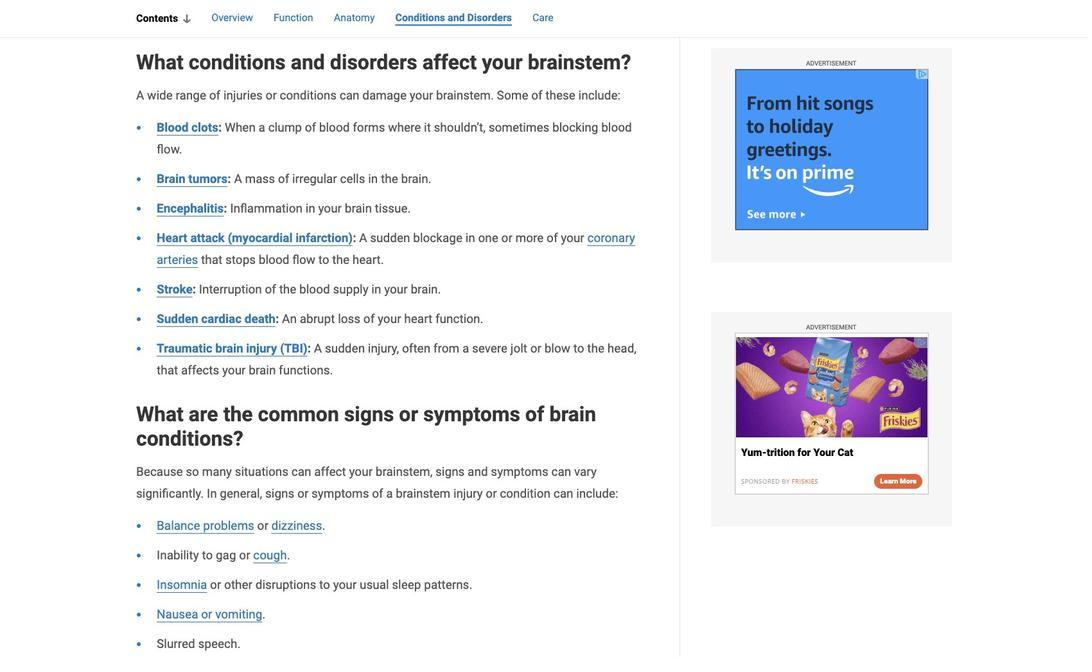 Task type: locate. For each thing, give the bounding box(es) containing it.
or right the injuries
[[266, 88, 277, 103]]

stroke : interruption of the blood supply in your brain.
[[157, 282, 441, 297]]

contents
[[136, 12, 178, 24]]

nausea or vomiting link
[[157, 608, 262, 622]]

conditions up the injuries
[[189, 50, 286, 75]]

brain.
[[401, 172, 432, 187], [411, 282, 441, 297]]

0 horizontal spatial sudden
[[325, 341, 365, 356]]

blood
[[319, 120, 350, 135], [602, 120, 632, 135], [259, 253, 290, 268], [300, 282, 330, 297]]

flow
[[293, 253, 316, 268]]

1 vertical spatial .
[[287, 548, 290, 563]]

your up it
[[410, 88, 433, 103]]

0 vertical spatial signs
[[344, 403, 394, 427]]

can left 'damage'
[[340, 88, 360, 103]]

an
[[282, 312, 297, 327]]

disorders up disorders
[[316, 0, 428, 30]]

1 vertical spatial sudden
[[325, 341, 365, 356]]

symptoms inside "what are the common signs or symptoms of brain conditions?"
[[424, 403, 520, 427]]

balance problems link
[[157, 519, 254, 534]]

disorders left the care at top
[[468, 12, 512, 24]]

head,
[[608, 341, 637, 356]]

0 horizontal spatial conditions
[[136, 0, 261, 30]]

injury down the death
[[246, 341, 277, 356]]

2 vertical spatial symptoms
[[312, 487, 369, 502]]

0 vertical spatial symptoms
[[424, 403, 520, 427]]

conditions?
[[136, 427, 244, 451]]

tumors
[[189, 172, 228, 187]]

a down brainstem,
[[386, 487, 393, 502]]

injury right the brainstem
[[454, 487, 483, 502]]

sudden down loss
[[325, 341, 365, 356]]

or inside "what are the common signs or symptoms of brain conditions?"
[[399, 403, 418, 427]]

1 vertical spatial what
[[136, 403, 184, 427]]

that stops blood flow to the heart.
[[198, 253, 384, 268]]

can
[[340, 88, 360, 103], [292, 465, 311, 480], [552, 465, 571, 480], [554, 487, 574, 502]]

: up the heart.
[[353, 231, 356, 246]]

signs up the brainstem
[[436, 465, 465, 480]]

functions.
[[279, 363, 333, 378]]

vary
[[574, 465, 597, 480]]

affect inside because so many situations can affect your brainstem, signs and symptoms can vary significantly. in general, signs or symptoms of a brainstem injury or condition can include:
[[314, 465, 346, 480]]

a inside because so many situations can affect your brainstem, signs and symptoms can vary significantly. in general, signs or symptoms of a brainstem injury or condition can include:
[[386, 487, 393, 502]]

to right blow
[[574, 341, 585, 356]]

1 horizontal spatial a
[[386, 487, 393, 502]]

a inside when a clump of blood forms where it shouldn't, sometimes blocking blood flow.
[[259, 120, 265, 135]]

can left vary
[[552, 465, 571, 480]]

flow.
[[157, 142, 182, 157]]

or left condition
[[486, 487, 497, 502]]

0 vertical spatial include:
[[579, 88, 621, 103]]

care
[[533, 12, 554, 24]]

a right "from"
[[463, 341, 469, 356]]

brain inside "what are the common signs or symptoms of brain conditions?"
[[550, 403, 596, 427]]

include:
[[579, 88, 621, 103], [577, 487, 619, 502]]

sudden down "tissue."
[[370, 231, 410, 246]]

insomnia
[[157, 578, 207, 593]]

that down attack
[[201, 253, 223, 268]]

signs down the a sudden injury, often from a severe jolt or blow to the head, that affects your brain functions.
[[344, 403, 394, 427]]

0 vertical spatial advertisement
[[807, 60, 857, 67]]

1 vertical spatial advertisement
[[807, 324, 857, 331]]

0 horizontal spatial that
[[157, 363, 178, 378]]

heart attack (myocardial infarction) : a sudden blockage in one or more of your
[[157, 231, 588, 246]]

2 vertical spatial a
[[386, 487, 393, 502]]

your up some on the left top of the page
[[482, 50, 523, 75]]

0 horizontal spatial a
[[259, 120, 265, 135]]

disorders
[[330, 50, 418, 75]]

brain down traumatic brain injury (tbi) :
[[249, 363, 276, 378]]

0 vertical spatial advertisement region
[[735, 69, 929, 231]]

brain tumors link
[[157, 172, 228, 187]]

and inside conditions and disorders link
[[448, 12, 465, 24]]

sudden
[[157, 312, 198, 327]]

1 vertical spatial advertisement region
[[735, 333, 929, 495]]

a right (tbi)
[[314, 341, 322, 356]]

your inside the a sudden injury, often from a severe jolt or blow to the head, that affects your brain functions.
[[222, 363, 246, 378]]

signs
[[344, 403, 394, 427], [436, 465, 465, 480], [265, 487, 295, 502]]

the right are
[[223, 403, 253, 427]]

what inside "what are the common signs or symptoms of brain conditions?"
[[136, 403, 184, 427]]

or right the one
[[502, 231, 513, 246]]

a up the heart.
[[359, 231, 367, 246]]

2 horizontal spatial signs
[[436, 465, 465, 480]]

: up functions.
[[308, 341, 311, 356]]

brain
[[345, 201, 372, 216], [216, 341, 243, 356], [249, 363, 276, 378], [550, 403, 596, 427]]

blood
[[157, 120, 189, 135]]

conditions up "clump"
[[280, 88, 337, 103]]

significantly.
[[136, 487, 204, 502]]

a inside the a sudden injury, often from a severe jolt or blow to the head, that affects your brain functions.
[[463, 341, 469, 356]]

blood right blocking
[[602, 120, 632, 135]]

0 vertical spatial injury
[[246, 341, 277, 356]]

.
[[322, 519, 325, 534], [287, 548, 290, 563], [262, 608, 266, 622]]

sudden cardiac death : an abrupt loss of your heart function.
[[157, 312, 484, 327]]

advertisement region
[[735, 69, 929, 231], [735, 333, 929, 495]]

brain. up "tissue."
[[401, 172, 432, 187]]

conditions
[[189, 50, 286, 75], [280, 88, 337, 103]]

patterns.
[[424, 578, 473, 593]]

2 vertical spatial signs
[[265, 487, 295, 502]]

affect up brainstem.
[[423, 50, 477, 75]]

arrow down image
[[183, 14, 191, 23]]

1 vertical spatial symptoms
[[491, 465, 549, 480]]

or right jolt
[[531, 341, 542, 356]]

signs down situations
[[265, 487, 295, 502]]

0 vertical spatial sudden
[[370, 231, 410, 246]]

your left usual
[[333, 578, 357, 593]]

1 vertical spatial include:
[[577, 487, 619, 502]]

to right disruptions
[[319, 578, 330, 593]]

sudden inside the a sudden injury, often from a severe jolt or blow to the head, that affects your brain functions.
[[325, 341, 365, 356]]

: down tumors
[[224, 201, 227, 216]]

what up wide
[[136, 50, 184, 75]]

situations
[[235, 465, 289, 480]]

symptoms
[[424, 403, 520, 427], [491, 465, 549, 480], [312, 487, 369, 502]]

or down the a sudden injury, often from a severe jolt or blow to the head, that affects your brain functions.
[[399, 403, 418, 427]]

in
[[368, 172, 378, 187], [306, 201, 315, 216], [466, 231, 475, 246], [372, 282, 381, 297]]

injury
[[246, 341, 277, 356], [454, 487, 483, 502]]

function.
[[436, 312, 484, 327]]

the left the heart.
[[332, 253, 350, 268]]

other
[[224, 578, 253, 593]]

1 horizontal spatial signs
[[344, 403, 394, 427]]

1 what from the top
[[136, 50, 184, 75]]

your left brainstem,
[[349, 465, 373, 480]]

blockage
[[413, 231, 463, 246]]

clump
[[268, 120, 302, 135]]

to inside the a sudden injury, often from a severe jolt or blow to the head, that affects your brain functions.
[[574, 341, 585, 356]]

anatomy
[[334, 12, 375, 24]]

so
[[186, 465, 199, 480]]

or right nausea
[[201, 608, 212, 622]]

or inside the a sudden injury, often from a severe jolt or blow to the head, that affects your brain functions.
[[531, 341, 542, 356]]

many
[[202, 465, 232, 480]]

your
[[482, 50, 523, 75], [410, 88, 433, 103], [318, 201, 342, 216], [561, 231, 585, 246], [384, 282, 408, 297], [378, 312, 401, 327], [222, 363, 246, 378], [349, 465, 373, 480], [333, 578, 357, 593]]

the
[[381, 172, 398, 187], [332, 253, 350, 268], [279, 282, 297, 297], [588, 341, 605, 356], [223, 403, 253, 427]]

0 vertical spatial a
[[259, 120, 265, 135]]

your left heart
[[378, 312, 401, 327]]

can right condition
[[554, 487, 574, 502]]

blood clots :
[[157, 120, 222, 135]]

1 vertical spatial affect
[[314, 465, 346, 480]]

your inside because so many situations can affect your brainstem, signs and symptoms can vary significantly. in general, signs or symptoms of a brainstem injury or condition can include:
[[349, 465, 373, 480]]

some
[[497, 88, 529, 103]]

brain. up heart
[[411, 282, 441, 297]]

what for what conditions and disorders affect your brainstem?
[[136, 50, 184, 75]]

: left mass
[[228, 172, 231, 187]]

1 horizontal spatial disorders
[[468, 12, 512, 24]]

include: down brainstem?
[[579, 88, 621, 103]]

a wide range of injuries or conditions can damage your brainstem. some of these include:
[[136, 88, 621, 103]]

2 vertical spatial .
[[262, 608, 266, 622]]

heart attack (myocardial infarction) link
[[157, 231, 353, 246]]

affect
[[423, 50, 477, 75], [314, 465, 346, 480]]

affect down "what are the common signs or symptoms of brain conditions?"
[[314, 465, 346, 480]]

1 vertical spatial conditions
[[280, 88, 337, 103]]

2 horizontal spatial a
[[463, 341, 469, 356]]

coronary arteries
[[157, 231, 635, 268]]

conditions and disorders
[[136, 0, 428, 30], [396, 12, 512, 24]]

0 horizontal spatial affect
[[314, 465, 346, 480]]

1 vertical spatial that
[[157, 363, 178, 378]]

of inside when a clump of blood forms where it shouldn't, sometimes blocking blood flow.
[[305, 120, 316, 135]]

in right "cells"
[[368, 172, 378, 187]]

or
[[266, 88, 277, 103], [502, 231, 513, 246], [531, 341, 542, 356], [399, 403, 418, 427], [298, 487, 309, 502], [486, 487, 497, 502], [257, 519, 269, 534], [239, 548, 250, 563], [210, 578, 221, 593], [201, 608, 212, 622]]

sudden
[[370, 231, 410, 246], [325, 341, 365, 356]]

1 horizontal spatial conditions
[[396, 12, 445, 24]]

sudden cardiac death link
[[157, 312, 276, 327]]

1 horizontal spatial sudden
[[370, 231, 410, 246]]

1 vertical spatial signs
[[436, 465, 465, 480]]

a right when
[[259, 120, 265, 135]]

or up dizziness
[[298, 487, 309, 502]]

disorders inside conditions and disorders link
[[468, 12, 512, 24]]

shouldn't,
[[434, 120, 486, 135]]

jolt
[[511, 341, 528, 356]]

nausea
[[157, 608, 198, 622]]

encephalitis link
[[157, 201, 224, 216]]

0 vertical spatial affect
[[423, 50, 477, 75]]

supply
[[333, 282, 369, 297]]

your down traumatic brain injury (tbi) :
[[222, 363, 246, 378]]

1 horizontal spatial that
[[201, 253, 223, 268]]

that
[[201, 253, 223, 268], [157, 363, 178, 378]]

0 vertical spatial what
[[136, 50, 184, 75]]

. up disruptions
[[287, 548, 290, 563]]

injury,
[[368, 341, 399, 356]]

0 horizontal spatial .
[[262, 608, 266, 622]]

dizziness
[[272, 519, 322, 534]]

1 vertical spatial injury
[[454, 487, 483, 502]]

0 horizontal spatial disorders
[[316, 0, 428, 30]]

a sudden injury, often from a severe jolt or blow to the head, that affects your brain functions.
[[157, 341, 637, 378]]

the left 'head,'
[[588, 341, 605, 356]]

and
[[267, 0, 310, 30], [448, 12, 465, 24], [291, 50, 325, 75], [468, 465, 488, 480]]

function
[[274, 12, 313, 24]]

and inside because so many situations can affect your brainstem, signs and symptoms can vary significantly. in general, signs or symptoms of a brainstem injury or condition can include:
[[468, 465, 488, 480]]

your up infarction)
[[318, 201, 342, 216]]

1 vertical spatial a
[[463, 341, 469, 356]]

insomnia or other disruptions to your usual sleep patterns.
[[157, 578, 473, 593]]

slurred speech.
[[157, 637, 241, 652]]

0 vertical spatial .
[[322, 519, 325, 534]]

. up the insomnia or other disruptions to your usual sleep patterns.
[[322, 519, 325, 534]]

brain up vary
[[550, 403, 596, 427]]

speech.
[[198, 637, 241, 652]]

what left are
[[136, 403, 184, 427]]

are
[[189, 403, 218, 427]]

sleep
[[392, 578, 421, 593]]

1 horizontal spatial injury
[[454, 487, 483, 502]]

0 horizontal spatial injury
[[246, 341, 277, 356]]

to right flow
[[319, 253, 329, 268]]

that down traumatic
[[157, 363, 178, 378]]

include: down vary
[[577, 487, 619, 502]]

: left 'an'
[[276, 312, 279, 327]]

2 what from the top
[[136, 403, 184, 427]]

. down disruptions
[[262, 608, 266, 622]]



Task type: vqa. For each thing, say whether or not it's contained in the screenshot.
brain inside the the A sudden injury, often from a severe jolt or blow to the head, that affects your brain functions.
yes



Task type: describe. For each thing, give the bounding box(es) containing it.
these
[[546, 88, 576, 103]]

the inside the a sudden injury, often from a severe jolt or blow to the head, that affects your brain functions.
[[588, 341, 605, 356]]

affects
[[181, 363, 219, 378]]

include: inside because so many situations can affect your brainstem, signs and symptoms can vary significantly. in general, signs or symptoms of a brainstem injury or condition can include:
[[577, 487, 619, 502]]

1 advertisement region from the top
[[735, 69, 929, 231]]

when
[[225, 120, 256, 135]]

general,
[[220, 487, 262, 502]]

a left wide
[[136, 88, 144, 103]]

cough link
[[253, 548, 287, 563]]

that inside the a sudden injury, often from a severe jolt or blow to the head, that affects your brain functions.
[[157, 363, 178, 378]]

your left coronary
[[561, 231, 585, 246]]

(myocardial
[[228, 231, 293, 246]]

slurred
[[157, 637, 195, 652]]

where
[[388, 120, 421, 135]]

coronary
[[588, 231, 635, 246]]

interruption
[[199, 282, 262, 297]]

anatomy link
[[334, 10, 375, 27]]

2 advertisement from the top
[[807, 324, 857, 331]]

signs inside "what are the common signs or symptoms of brain conditions?"
[[344, 403, 394, 427]]

or right gag
[[239, 548, 250, 563]]

severe
[[472, 341, 508, 356]]

overview
[[212, 12, 253, 24]]

traumatic brain injury (tbi) :
[[157, 341, 311, 356]]

of inside because so many situations can affect your brainstem, signs and symptoms can vary significantly. in general, signs or symptoms of a brainstem injury or condition can include:
[[372, 487, 383, 502]]

the inside "what are the common signs or symptoms of brain conditions?"
[[223, 403, 253, 427]]

brainstem.
[[436, 88, 494, 103]]

range
[[176, 88, 206, 103]]

blood up abrupt
[[300, 282, 330, 297]]

overview link
[[212, 10, 253, 27]]

condition
[[500, 487, 551, 502]]

nausea or vomiting .
[[157, 608, 266, 622]]

brain tumors : a mass of irregular cells in the brain.
[[157, 172, 432, 187]]

attack
[[190, 231, 225, 246]]

what for what are the common signs or symptoms of brain conditions?
[[136, 403, 184, 427]]

blood left "forms" in the left of the page
[[319, 120, 350, 135]]

the up 'an'
[[279, 282, 297, 297]]

mass
[[245, 172, 275, 187]]

stops
[[226, 253, 256, 268]]

because
[[136, 465, 183, 480]]

what conditions and disorders affect your brainstem?
[[136, 50, 631, 75]]

encephalitis : inflammation in your brain tissue.
[[157, 201, 411, 216]]

blood down (myocardial
[[259, 253, 290, 268]]

traumatic brain injury (tbi) link
[[157, 341, 308, 356]]

abrupt
[[300, 312, 335, 327]]

(tbi)
[[280, 341, 308, 356]]

1 horizontal spatial affect
[[423, 50, 477, 75]]

heart
[[157, 231, 187, 246]]

0 vertical spatial conditions
[[189, 50, 286, 75]]

heart
[[404, 312, 433, 327]]

your up heart
[[384, 282, 408, 297]]

injury inside because so many situations can affect your brainstem, signs and symptoms can vary significantly. in general, signs or symptoms of a brainstem injury or condition can include:
[[454, 487, 483, 502]]

1 advertisement from the top
[[807, 60, 857, 67]]

can right situations
[[292, 465, 311, 480]]

brainstem
[[396, 487, 451, 502]]

2 horizontal spatial .
[[322, 519, 325, 534]]

irregular
[[292, 172, 337, 187]]

often
[[402, 341, 431, 356]]

to left gag
[[202, 548, 213, 563]]

: left when
[[218, 120, 222, 135]]

problems
[[203, 519, 254, 534]]

0 horizontal spatial signs
[[265, 487, 295, 502]]

the up "tissue."
[[381, 172, 398, 187]]

inability
[[157, 548, 199, 563]]

of inside "what are the common signs or symptoms of brain conditions?"
[[526, 403, 545, 427]]

a left mass
[[234, 172, 242, 187]]

from
[[434, 341, 460, 356]]

conditions inside conditions and disorders link
[[396, 12, 445, 24]]

brain down "cells"
[[345, 201, 372, 216]]

brain down cardiac
[[216, 341, 243, 356]]

heart.
[[353, 253, 384, 268]]

in left the one
[[466, 231, 475, 246]]

one
[[478, 231, 499, 246]]

or left other
[[210, 578, 221, 593]]

care link
[[533, 10, 554, 27]]

arteries
[[157, 253, 198, 268]]

clots
[[192, 120, 218, 135]]

or up cough link
[[257, 519, 269, 534]]

brain inside the a sudden injury, often from a severe jolt or blow to the head, that affects your brain functions.
[[249, 363, 276, 378]]

cells
[[340, 172, 365, 187]]

in right supply
[[372, 282, 381, 297]]

wide
[[147, 88, 173, 103]]

insomnia link
[[157, 578, 207, 593]]

balance problems or dizziness .
[[157, 519, 325, 534]]

more
[[516, 231, 544, 246]]

blood clots link
[[157, 120, 218, 135]]

what are the common signs or symptoms of brain conditions?
[[136, 403, 596, 451]]

vomiting
[[215, 608, 262, 622]]

cough
[[253, 548, 287, 563]]

0 vertical spatial brain.
[[401, 172, 432, 187]]

stroke link
[[157, 282, 193, 297]]

blocking
[[553, 120, 599, 135]]

brainstem?
[[528, 50, 631, 75]]

injuries
[[224, 88, 263, 103]]

1 vertical spatial brain.
[[411, 282, 441, 297]]

inflammation
[[230, 201, 303, 216]]

a inside the a sudden injury, often from a severe jolt or blow to the head, that affects your brain functions.
[[314, 341, 322, 356]]

tissue.
[[375, 201, 411, 216]]

loss
[[338, 312, 361, 327]]

0 vertical spatial that
[[201, 253, 223, 268]]

gag
[[216, 548, 236, 563]]

coronary arteries link
[[157, 231, 635, 268]]

damage
[[363, 88, 407, 103]]

traumatic
[[157, 341, 212, 356]]

2 advertisement region from the top
[[735, 333, 929, 495]]

when a clump of blood forms where it shouldn't, sometimes blocking blood flow.
[[157, 120, 632, 157]]

: up sudden
[[193, 282, 196, 297]]

sometimes
[[489, 120, 550, 135]]

in
[[207, 487, 217, 502]]

1 horizontal spatial .
[[287, 548, 290, 563]]

in down the irregular on the left top of page
[[306, 201, 315, 216]]

brain
[[157, 172, 186, 187]]

death
[[245, 312, 276, 327]]

common
[[258, 403, 339, 427]]

it
[[424, 120, 431, 135]]



